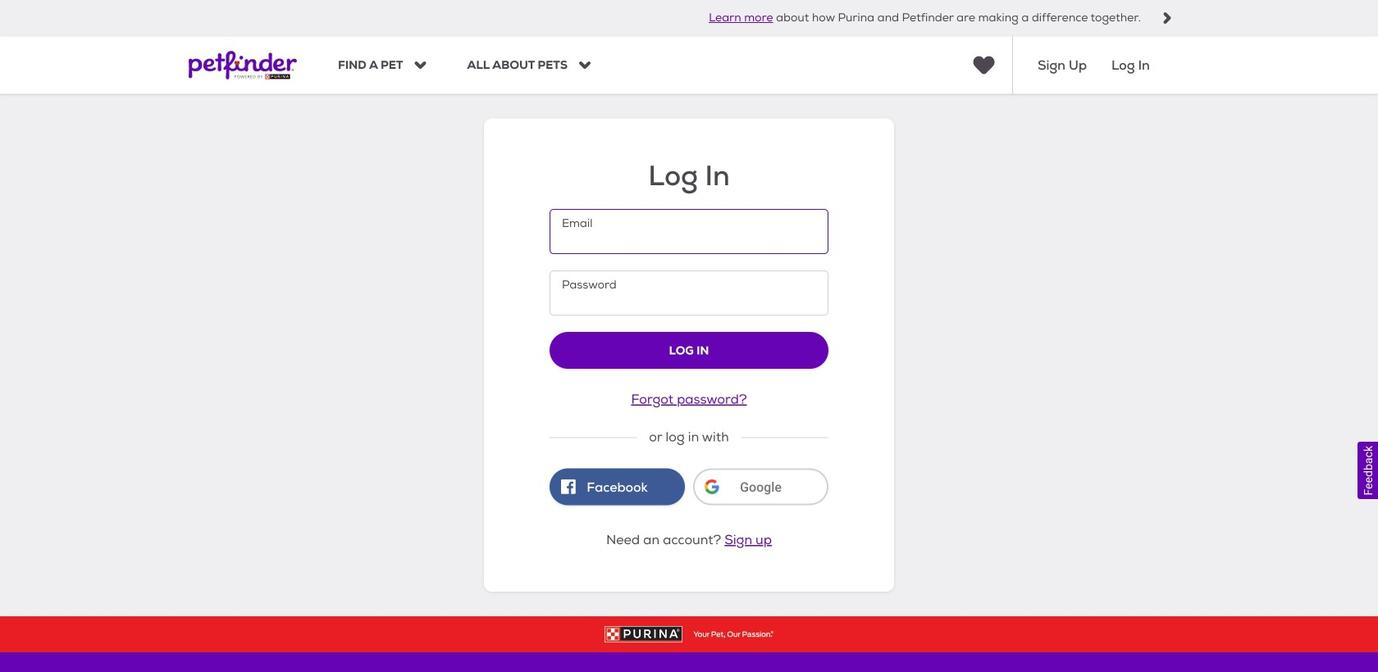 Task type: vqa. For each thing, say whether or not it's contained in the screenshot.
PETFINDER HOME image
yes



Task type: locate. For each thing, give the bounding box(es) containing it.
None email field
[[550, 209, 829, 255]]

footer
[[0, 617, 1379, 673]]

None password field
[[550, 271, 829, 316]]



Task type: describe. For each thing, give the bounding box(es) containing it.
purina your pet, our passion image
[[0, 627, 1379, 643]]

petfinder home image
[[189, 36, 297, 94]]



